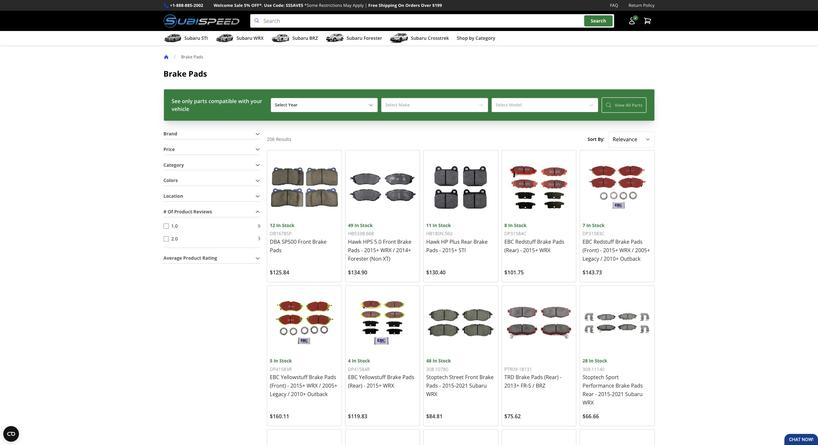 Task type: locate. For each thing, give the bounding box(es) containing it.
12 in stock db1678sp dba sp500 front brake pads
[[270, 222, 327, 254]]

brake inside ptr09-18131 trd brake pads (rear) - 2013+ fr-s / brz
[[516, 374, 530, 381]]

1 horizontal spatial 2015-
[[598, 391, 612, 398]]

wrx inside 28 in stock 309.11140 stoptech sport performance brake pads rear - 2015-2021 subaru wrx
[[583, 400, 594, 407]]

stoptech inside 28 in stock 309.11140 stoptech sport performance brake pads rear - 2015-2021 subaru wrx
[[583, 374, 604, 381]]

ptr09-18131 trd brake pads (rear) - 2013+ fr-s / brz
[[505, 366, 562, 390]]

hb180n.560
[[426, 231, 453, 237]]

/
[[174, 53, 176, 60], [393, 247, 395, 254], [632, 247, 634, 254], [601, 255, 603, 263], [319, 383, 321, 390], [533, 383, 535, 390], [288, 391, 290, 398]]

in for stoptech street front brake pads - 2015-2021 subaru wrx
[[433, 358, 437, 364]]

2015+ inside 8 in stock dp31584c ebc redstuff brake pads (rear) - 2015+ wrx
[[523, 247, 538, 254]]

0 horizontal spatial (front)
[[270, 383, 286, 390]]

0 horizontal spatial sti
[[201, 35, 208, 41]]

pads inside ptr09-18131 trd brake pads (rear) - 2013+ fr-s / brz
[[531, 374, 543, 381]]

stoptech for -
[[426, 374, 448, 381]]

ebc
[[505, 238, 514, 246], [583, 238, 592, 246], [270, 374, 279, 381], [348, 374, 358, 381]]

1.0
[[171, 223, 178, 229]]

2 horizontal spatial front
[[465, 374, 478, 381]]

front inside the 12 in stock db1678sp dba sp500 front brake pads
[[298, 238, 311, 246]]

2 vertical spatial (rear)
[[348, 383, 362, 390]]

0 vertical spatial (rear)
[[505, 247, 519, 254]]

0 vertical spatial 2010+
[[604, 255, 619, 263]]

in right 11
[[433, 222, 437, 229]]

redstuff down dp31584c
[[515, 238, 536, 246]]

use
[[264, 2, 272, 8]]

2 yellowstuff from the left
[[359, 374, 386, 381]]

1 vertical spatial outback
[[307, 391, 328, 398]]

2005+ inside '5 in stock dp41583r ebc yellowstuff  brake pads (front) - 2015+ wrx / 2005+ legacy / 2010+ outback'
[[322, 383, 337, 390]]

0 vertical spatial 2021
[[456, 383, 468, 390]]

brake pads
[[181, 54, 203, 60], [163, 68, 207, 79]]

legacy for ebc redstuff brake pads (front) - 2015+ wrx / 2005+ legacy / 2010+ outback
[[583, 255, 599, 263]]

stoptech street front brake pads - 2015-2021 subaru wrx image
[[426, 289, 495, 358]]

1 stoptech from the left
[[426, 374, 448, 381]]

1 vertical spatial sti
[[459, 247, 466, 254]]

yellowstuff down dp41583r
[[281, 374, 308, 381]]

8 in stock dp31584c ebc redstuff brake pads (rear) - 2015+ wrx
[[505, 222, 564, 254]]

0 horizontal spatial hawk
[[348, 238, 362, 246]]

rear inside 28 in stock 309.11140 stoptech sport performance brake pads rear - 2015-2021 subaru wrx
[[583, 391, 594, 398]]

fr-
[[521, 383, 528, 390]]

1 horizontal spatial front
[[383, 238, 396, 246]]

0 horizontal spatial redstuff
[[515, 238, 536, 246]]

location
[[163, 193, 183, 199]]

stock inside '5 in stock dp41583r ebc yellowstuff  brake pads (front) - 2015+ wrx / 2005+ legacy / 2010+ outback'
[[279, 358, 292, 364]]

yellowstuff
[[281, 374, 308, 381], [359, 374, 386, 381]]

2021 down street
[[456, 383, 468, 390]]

outback for redstuff
[[620, 255, 641, 263]]

pads inside the "48 in stock 308.10780 stoptech street front brake pads - 2015-2021 subaru wrx"
[[426, 383, 438, 390]]

subaru wrx
[[237, 35, 264, 41]]

|
[[365, 2, 367, 8]]

in inside the "48 in stock 308.10780 stoptech street front brake pads - 2015-2021 subaru wrx"
[[433, 358, 437, 364]]

in inside 4 in stock dp41584r ebc yellowstuff brake pads (rear) - 2015+ wrx
[[352, 358, 356, 364]]

in inside '5 in stock dp41583r ebc yellowstuff  brake pads (front) - 2015+ wrx / 2005+ legacy / 2010+ outback'
[[274, 358, 278, 364]]

1 horizontal spatial 2005+
[[635, 247, 650, 254]]

# of product reviews
[[163, 209, 212, 215]]

49 in stock hb533b.668 hawk hps 5.0 front brake pads - 2015+ wrx / 2014+ forester (non xt)
[[348, 222, 411, 263]]

- inside 8 in stock dp31584c ebc redstuff brake pads (rear) - 2015+ wrx
[[520, 247, 522, 254]]

a subaru crosstrek thumbnail image image
[[390, 33, 408, 43]]

free
[[368, 2, 378, 8]]

may
[[343, 2, 352, 8]]

1 vertical spatial legacy
[[270, 391, 286, 398]]

1 vertical spatial brake pads
[[163, 68, 207, 79]]

stoptech inside the "48 in stock 308.10780 stoptech street front brake pads - 2015-2021 subaru wrx"
[[426, 374, 448, 381]]

(rear)
[[505, 247, 519, 254], [544, 374, 559, 381], [348, 383, 362, 390]]

(front) down dp41583r
[[270, 383, 286, 390]]

2015-
[[442, 383, 456, 390], [598, 391, 612, 398]]

0 horizontal spatial 2010+
[[291, 391, 306, 398]]

1 horizontal spatial brz
[[536, 383, 546, 390]]

in for dba sp500 front brake pads
[[276, 222, 281, 229]]

subaru crosstrek
[[411, 35, 449, 41]]

front for stoptech street front brake pads - 2015-2021 subaru wrx
[[465, 374, 478, 381]]

legacy
[[583, 255, 599, 263], [270, 391, 286, 398]]

return policy link
[[629, 2, 655, 9]]

product right of
[[174, 209, 192, 215]]

2010+ inside 7 in stock dp31583c ebc redstuff brake pads (front) - 2015+ wrx / 2005+ legacy / 2010+ outback
[[604, 255, 619, 263]]

stock
[[282, 222, 295, 229], [360, 222, 373, 229], [438, 222, 451, 229], [514, 222, 527, 229], [592, 222, 605, 229], [279, 358, 292, 364], [358, 358, 370, 364], [438, 358, 451, 364], [595, 358, 607, 364]]

2015+ inside 7 in stock dp31583c ebc redstuff brake pads (front) - 2015+ wrx / 2005+ legacy / 2010+ outback
[[603, 247, 618, 254]]

ebc down dp31584c
[[505, 238, 514, 246]]

0 horizontal spatial outback
[[307, 391, 328, 398]]

search
[[591, 18, 606, 24]]

stoptech down 308.10780
[[426, 374, 448, 381]]

in right 4
[[352, 358, 356, 364]]

performance
[[583, 383, 614, 390]]

in right 28
[[589, 358, 594, 364]]

+1-888-885-2002
[[170, 2, 203, 8]]

legacy inside 7 in stock dp31583c ebc redstuff brake pads (front) - 2015+ wrx / 2005+ legacy / 2010+ outback
[[583, 255, 599, 263]]

0 vertical spatial outback
[[620, 255, 641, 263]]

(rear) inside 8 in stock dp31584c ebc redstuff brake pads (rear) - 2015+ wrx
[[505, 247, 519, 254]]

hawk
[[348, 238, 362, 246], [426, 238, 440, 246]]

stoptech down 309.11140
[[583, 374, 604, 381]]

0 horizontal spatial stoptech
[[426, 374, 448, 381]]

-
[[361, 247, 363, 254], [439, 247, 441, 254], [520, 247, 522, 254], [600, 247, 602, 254], [560, 374, 562, 381], [287, 383, 289, 390], [364, 383, 365, 390], [439, 383, 441, 390], [595, 391, 597, 398]]

in right 7
[[587, 222, 591, 229]]

subaru crosstrek button
[[390, 32, 449, 45]]

0 horizontal spatial brz
[[309, 35, 318, 41]]

return
[[629, 2, 642, 8]]

dp31583c
[[583, 231, 605, 237]]

see only parts compatible with your vehicle
[[172, 98, 262, 113]]

hawk hp plus rear brake pads - 2015+ sti image
[[426, 153, 495, 222]]

1 vertical spatial rear
[[583, 391, 594, 398]]

(rear) inside 4 in stock dp41584r ebc yellowstuff brake pads (rear) - 2015+ wrx
[[348, 383, 362, 390]]

stock inside 49 in stock hb533b.668 hawk hps 5.0 front brake pads - 2015+ wrx / 2014+ forester (non xt)
[[360, 222, 373, 229]]

subaru inside 28 in stock 309.11140 stoptech sport performance brake pads rear - 2015-2021 subaru wrx
[[625, 391, 643, 398]]

stock up dp31583c
[[592, 222, 605, 229]]

subaru forester
[[347, 35, 382, 41]]

1 vertical spatial 2015-
[[598, 391, 612, 398]]

average product rating
[[163, 255, 217, 261]]

stock inside "11 in stock hb180n.560 hawk hp plus rear brake pads - 2015+ sti"
[[438, 222, 451, 229]]

- inside the "48 in stock 308.10780 stoptech street front brake pads - 2015-2021 subaru wrx"
[[439, 383, 441, 390]]

ebc for ebc redstuff brake pads (rear) - 2015+ wrx
[[505, 238, 514, 246]]

1 horizontal spatial sti
[[459, 247, 466, 254]]

brz right s
[[536, 383, 546, 390]]

Select Model button
[[491, 98, 599, 112]]

1 horizontal spatial (rear)
[[505, 247, 519, 254]]

2015- inside 28 in stock 309.11140 stoptech sport performance brake pads rear - 2015-2021 subaru wrx
[[598, 391, 612, 398]]

pads inside 49 in stock hb533b.668 hawk hps 5.0 front brake pads - 2015+ wrx / 2014+ forester (non xt)
[[348, 247, 360, 254]]

wrx inside 4 in stock dp41584r ebc yellowstuff brake pads (rear) - 2015+ wrx
[[383, 383, 394, 390]]

0 horizontal spatial 2005+
[[322, 383, 337, 390]]

206 results
[[267, 136, 291, 142]]

- inside 4 in stock dp41584r ebc yellowstuff brake pads (rear) - 2015+ wrx
[[364, 383, 365, 390]]

11
[[426, 222, 432, 229]]

0 horizontal spatial front
[[298, 238, 311, 246]]

forester
[[364, 35, 382, 41], [348, 255, 368, 263]]

in right "48"
[[433, 358, 437, 364]]

front right sp500
[[298, 238, 311, 246]]

ebc down dp31583c
[[583, 238, 592, 246]]

2002
[[194, 2, 203, 8]]

2015+ down dp41584r
[[367, 383, 382, 390]]

stock up dp41583r
[[279, 358, 292, 364]]

wrx inside '5 in stock dp41583r ebc yellowstuff  brake pads (front) - 2015+ wrx / 2005+ legacy / 2010+ outback'
[[307, 383, 318, 390]]

- inside ptr09-18131 trd brake pads (rear) - 2013+ fr-s / brz
[[560, 374, 562, 381]]

in right 5
[[274, 358, 278, 364]]

stock inside 28 in stock 309.11140 stoptech sport performance brake pads rear - 2015-2021 subaru wrx
[[595, 358, 607, 364]]

1 yellowstuff from the left
[[281, 374, 308, 381]]

front right street
[[465, 374, 478, 381]]

(front) inside '5 in stock dp41583r ebc yellowstuff  brake pads (front) - 2015+ wrx / 2005+ legacy / 2010+ outback'
[[270, 383, 286, 390]]

redstuff for (rear)
[[515, 238, 536, 246]]

ebc yellowstuff brake pads (rear) - 2015+ wrx image
[[348, 289, 417, 358]]

2 stoptech from the left
[[583, 374, 604, 381]]

forester up $134.90
[[348, 255, 368, 263]]

colors
[[163, 177, 178, 184]]

in
[[276, 222, 281, 229], [355, 222, 359, 229], [433, 222, 437, 229], [508, 222, 513, 229], [587, 222, 591, 229], [274, 358, 278, 364], [352, 358, 356, 364], [433, 358, 437, 364], [589, 358, 594, 364]]

stock inside 7 in stock dp31583c ebc redstuff brake pads (front) - 2015+ wrx / 2005+ legacy / 2010+ outback
[[592, 222, 605, 229]]

1 vertical spatial 2010+
[[291, 391, 306, 398]]

1 vertical spatial brz
[[536, 383, 546, 390]]

brz inside dropdown button
[[309, 35, 318, 41]]

2015+ for ebc redstuff brake pads (front) - 2015+ wrx / 2005+ legacy / 2010+ outback
[[603, 247, 618, 254]]

hawk inside "11 in stock hb180n.560 hawk hp plus rear brake pads - 2015+ sti"
[[426, 238, 440, 246]]

stock up dp31584c
[[514, 222, 527, 229]]

48
[[426, 358, 432, 364]]

stock for dba sp500 front brake pads
[[282, 222, 295, 229]]

2010+ down dp41583r
[[291, 391, 306, 398]]

2021 down sport at the bottom of page
[[612, 391, 624, 398]]

redstuff inside 8 in stock dp31584c ebc redstuff brake pads (rear) - 2015+ wrx
[[515, 238, 536, 246]]

legacy inside '5 in stock dp41583r ebc yellowstuff  brake pads (front) - 2015+ wrx / 2005+ legacy / 2010+ outback'
[[270, 391, 286, 398]]

in for ebc redstuff brake pads (rear) - 2015+ wrx
[[508, 222, 513, 229]]

on
[[398, 2, 404, 8]]

open widget image
[[3, 427, 19, 442]]

/ inside ptr09-18131 trd brake pads (rear) - 2013+ fr-s / brz
[[533, 383, 535, 390]]

subaru wrx button
[[216, 32, 264, 45]]

price button
[[163, 145, 260, 155]]

legacy up $160.11
[[270, 391, 286, 398]]

2005+ for ebc yellowstuff  brake pads (front) - 2015+ wrx / 2005+ legacy / 2010+ outback
[[322, 383, 337, 390]]

front inside the "48 in stock 308.10780 stoptech street front brake pads - 2015-2021 subaru wrx"
[[465, 374, 478, 381]]

0 vertical spatial brz
[[309, 35, 318, 41]]

+1-888-885-2002 link
[[170, 2, 203, 9]]

in right 12
[[276, 222, 281, 229]]

legacy up $143.73
[[583, 255, 599, 263]]

stock up 309.11140
[[595, 358, 607, 364]]

subaru for subaru sti
[[184, 35, 200, 41]]

brz left the a subaru forester thumbnail image
[[309, 35, 318, 41]]

pads inside "11 in stock hb180n.560 hawk hp plus rear brake pads - 2015+ sti"
[[426, 247, 438, 254]]

brake inside 7 in stock dp31583c ebc redstuff brake pads (front) - 2015+ wrx / 2005+ legacy / 2010+ outback
[[615, 238, 630, 246]]

0 horizontal spatial yellowstuff
[[281, 374, 308, 381]]

sti inside dropdown button
[[201, 35, 208, 41]]

subaru inside the "48 in stock 308.10780 stoptech street front brake pads - 2015-2021 subaru wrx"
[[469, 383, 487, 390]]

sti down "plus"
[[459, 247, 466, 254]]

$101.75
[[505, 269, 524, 276]]

0 vertical spatial product
[[174, 209, 192, 215]]

ebc inside 8 in stock dp31584c ebc redstuff brake pads (rear) - 2015+ wrx
[[505, 238, 514, 246]]

1.0 button
[[163, 224, 169, 229]]

forester inside dropdown button
[[364, 35, 382, 41]]

redstuff
[[515, 238, 536, 246], [594, 238, 614, 246]]

#
[[163, 209, 166, 215]]

2015+ inside '5 in stock dp41583r ebc yellowstuff  brake pads (front) - 2015+ wrx / 2005+ legacy / 2010+ outback'
[[290, 383, 305, 390]]

yellowstuff down dp41584r
[[359, 374, 386, 381]]

1 hawk from the left
[[348, 238, 362, 246]]

rear right "plus"
[[461, 238, 472, 246]]

(front) inside 7 in stock dp31583c ebc redstuff brake pads (front) - 2015+ wrx / 2005+ legacy / 2010+ outback
[[583, 247, 599, 254]]

stock inside the "48 in stock 308.10780 stoptech street front brake pads - 2015-2021 subaru wrx"
[[438, 358, 451, 364]]

0 horizontal spatial 2015-
[[442, 383, 456, 390]]

rear down performance
[[583, 391, 594, 398]]

ebc yellowstuff  brake pads (front) - 2015+ wrx / 2005+ legacy / 2010+ outback image
[[270, 289, 339, 358]]

stock up dp41584r
[[358, 358, 370, 364]]

1 horizontal spatial (front)
[[583, 247, 599, 254]]

2015- inside the "48 in stock 308.10780 stoptech street front brake pads - 2015-2021 subaru wrx"
[[442, 383, 456, 390]]

welcome sale 5% off*. use code: sssave5
[[214, 2, 303, 8]]

2015+ down "plus"
[[442, 247, 457, 254]]

1 vertical spatial product
[[183, 255, 201, 261]]

brake inside the 12 in stock db1678sp dba sp500 front brake pads
[[312, 238, 327, 246]]

0 vertical spatial brake pads
[[181, 54, 203, 60]]

ebc down dp41583r
[[270, 374, 279, 381]]

subaru inside dropdown button
[[237, 35, 252, 41]]

0 horizontal spatial 2021
[[456, 383, 468, 390]]

2015+ down dp31583c
[[603, 247, 618, 254]]

shop
[[457, 35, 468, 41]]

pads inside 28 in stock 309.11140 stoptech sport performance brake pads rear - 2015-2021 subaru wrx
[[631, 383, 643, 390]]

in inside 28 in stock 309.11140 stoptech sport performance brake pads rear - 2015-2021 subaru wrx
[[589, 358, 594, 364]]

yellowstuff inside 4 in stock dp41584r ebc yellowstuff brake pads (rear) - 2015+ wrx
[[359, 374, 386, 381]]

trd brake pads (rear) - 2013+ fr-s / brz image
[[505, 289, 574, 358]]

wrx inside 7 in stock dp31583c ebc redstuff brake pads (front) - 2015+ wrx / 2005+ legacy / 2010+ outback
[[620, 247, 631, 254]]

brz
[[309, 35, 318, 41], [536, 383, 546, 390]]

sti down subispeed logo
[[201, 35, 208, 41]]

brake pads down 'subaru sti' dropdown button
[[181, 54, 203, 60]]

1 vertical spatial 2005+
[[322, 383, 337, 390]]

policy
[[643, 2, 655, 8]]

in for ebc yellowstuff brake pads (rear) - 2015+ wrx
[[352, 358, 356, 364]]

price
[[163, 146, 175, 153]]

1 horizontal spatial hawk
[[426, 238, 440, 246]]

1 horizontal spatial redstuff
[[594, 238, 614, 246]]

stock for ebc redstuff brake pads (rear) - 2015+ wrx
[[514, 222, 527, 229]]

forester left a subaru crosstrek thumbnail image
[[364, 35, 382, 41]]

28 in stock 309.11140 stoptech sport performance brake pads rear - 2015-2021 subaru wrx
[[583, 358, 643, 407]]

wrx inside 8 in stock dp31584c ebc redstuff brake pads (rear) - 2015+ wrx
[[540, 247, 551, 254]]

ebc down dp41584r
[[348, 374, 358, 381]]

sort
[[588, 136, 597, 142]]

2015+ for ebc yellowstuff brake pads (rear) - 2015+ wrx
[[367, 383, 382, 390]]

1 vertical spatial 2021
[[612, 391, 624, 398]]

stock up 308.10780
[[438, 358, 451, 364]]

subaru
[[184, 35, 200, 41], [237, 35, 252, 41], [292, 35, 308, 41], [347, 35, 363, 41], [411, 35, 427, 41], [469, 383, 487, 390], [625, 391, 643, 398]]

hawk hps 5.0 front brake pads - 2015+ wrx / 2014+ forester (non xt) image
[[348, 153, 417, 222]]

stock for stoptech street front brake pads - 2015-2021 subaru wrx
[[438, 358, 451, 364]]

2 horizontal spatial (rear)
[[544, 374, 559, 381]]

brz inside ptr09-18131 trd brake pads (rear) - 2013+ fr-s / brz
[[536, 383, 546, 390]]

stoptech sport performance brake pads rear - 2015-2021 subaru wrx image
[[583, 289, 652, 358]]

in inside 49 in stock hb533b.668 hawk hps 5.0 front brake pads - 2015+ wrx / 2014+ forester (non xt)
[[355, 222, 359, 229]]

2010+ down dp31583c
[[604, 255, 619, 263]]

1 horizontal spatial stoptech
[[583, 374, 604, 381]]

brand button
[[163, 129, 260, 139]]

0 vertical spatial legacy
[[583, 255, 599, 263]]

code:
[[273, 2, 285, 8]]

2015+ down dp41583r
[[290, 383, 305, 390]]

2015+ inside 49 in stock hb533b.668 hawk hps 5.0 front brake pads - 2015+ wrx / 2014+ forester (non xt)
[[364, 247, 379, 254]]

hawk for hawk hp plus rear brake pads - 2015+ sti
[[426, 238, 440, 246]]

- inside 49 in stock hb533b.668 hawk hps 5.0 front brake pads - 2015+ wrx / 2014+ forester (non xt)
[[361, 247, 363, 254]]

2.0 button
[[163, 236, 169, 242]]

stoptech for rear
[[583, 374, 604, 381]]

ebc inside 7 in stock dp31583c ebc redstuff brake pads (front) - 2015+ wrx / 2005+ legacy / 2010+ outback
[[583, 238, 592, 246]]

2015- down performance
[[598, 391, 612, 398]]

2015+ down hps
[[364, 247, 379, 254]]

0 horizontal spatial rear
[[461, 238, 472, 246]]

0 vertical spatial sti
[[201, 35, 208, 41]]

1 horizontal spatial 2021
[[612, 391, 624, 398]]

in for hawk hp plus rear brake pads - 2015+ sti
[[433, 222, 437, 229]]

a subaru wrx thumbnail image image
[[216, 33, 234, 43]]

ebc inside '5 in stock dp41583r ebc yellowstuff  brake pads (front) - 2015+ wrx / 2005+ legacy / 2010+ outback'
[[270, 374, 279, 381]]

redstuff inside 7 in stock dp31583c ebc redstuff brake pads (front) - 2015+ wrx / 2005+ legacy / 2010+ outback
[[594, 238, 614, 246]]

hawk down hb533b.668
[[348, 238, 362, 246]]

$199
[[432, 2, 442, 8]]

2013+
[[505, 383, 519, 390]]

stock inside 4 in stock dp41584r ebc yellowstuff brake pads (rear) - 2015+ wrx
[[358, 358, 370, 364]]

2010+ inside '5 in stock dp41583r ebc yellowstuff  brake pads (front) - 2015+ wrx / 2005+ legacy / 2010+ outback'
[[291, 391, 306, 398]]

2 redstuff from the left
[[594, 238, 614, 246]]

brake inside 4 in stock dp41584r ebc yellowstuff brake pads (rear) - 2015+ wrx
[[387, 374, 401, 381]]

pads inside '5 in stock dp41583r ebc yellowstuff  brake pads (front) - 2015+ wrx / 2005+ legacy / 2010+ outback'
[[324, 374, 336, 381]]

product left rating
[[183, 255, 201, 261]]

subaru for subaru crosstrek
[[411, 35, 427, 41]]

(front) down dp31583c
[[583, 247, 599, 254]]

in inside 8 in stock dp31584c ebc redstuff brake pads (rear) - 2015+ wrx
[[508, 222, 513, 229]]

(rear) for ebc redstuff brake pads (rear) - 2015+ wrx
[[505, 247, 519, 254]]

206
[[267, 136, 275, 142]]

1 redstuff from the left
[[515, 238, 536, 246]]

over
[[421, 2, 431, 8]]

0 vertical spatial (front)
[[583, 247, 599, 254]]

0 vertical spatial rear
[[461, 238, 472, 246]]

2015+ inside 4 in stock dp41584r ebc yellowstuff brake pads (rear) - 2015+ wrx
[[367, 383, 382, 390]]

stock up hb533b.668
[[360, 222, 373, 229]]

1 horizontal spatial 2010+
[[604, 255, 619, 263]]

stock inside 8 in stock dp31584c ebc redstuff brake pads (rear) - 2015+ wrx
[[514, 222, 527, 229]]

pads inside 8 in stock dp31584c ebc redstuff brake pads (rear) - 2015+ wrx
[[553, 238, 564, 246]]

in right 8
[[508, 222, 513, 229]]

1 horizontal spatial legacy
[[583, 255, 599, 263]]

redstuff down dp31583c
[[594, 238, 614, 246]]

outback for yellowstuff
[[307, 391, 328, 398]]

in right 49
[[355, 222, 359, 229]]

subispeed logo image
[[163, 14, 240, 28]]

shop by category
[[457, 35, 495, 41]]

ebc inside 4 in stock dp41584r ebc yellowstuff brake pads (rear) - 2015+ wrx
[[348, 374, 358, 381]]

ebc redstuff brake pads (front) - 2015+ wrx / 2005+ legacy / 2010+ outback image
[[583, 153, 652, 222]]

12
[[270, 222, 275, 229]]

2015+ down dp31584c
[[523, 247, 538, 254]]

5 in stock dp41583r ebc yellowstuff  brake pads (front) - 2015+ wrx / 2005+ legacy / 2010+ outback
[[270, 358, 337, 398]]

1 vertical spatial (front)
[[270, 383, 286, 390]]

1 vertical spatial forester
[[348, 255, 368, 263]]

a subaru forester thumbnail image image
[[326, 33, 344, 43]]

- inside 28 in stock 309.11140 stoptech sport performance brake pads rear - 2015-2021 subaru wrx
[[595, 391, 597, 398]]

0 horizontal spatial legacy
[[270, 391, 286, 398]]

in inside 7 in stock dp31583c ebc redstuff brake pads (front) - 2015+ wrx / 2005+ legacy / 2010+ outback
[[587, 222, 591, 229]]

outback inside 7 in stock dp31583c ebc redstuff brake pads (front) - 2015+ wrx / 2005+ legacy / 2010+ outback
[[620, 255, 641, 263]]

0 horizontal spatial (rear)
[[348, 383, 362, 390]]

product
[[174, 209, 192, 215], [183, 255, 201, 261]]

2005+ for ebc redstuff brake pads (front) - 2015+ wrx / 2005+ legacy / 2010+ outback
[[635, 247, 650, 254]]

0 vertical spatial 2005+
[[635, 247, 650, 254]]

0 vertical spatial 2015-
[[442, 383, 456, 390]]

1 vertical spatial (rear)
[[544, 374, 559, 381]]

outback inside '5 in stock dp41583r ebc yellowstuff  brake pads (front) - 2015+ wrx / 2005+ legacy / 2010+ outback'
[[307, 391, 328, 398]]

3
[[258, 236, 260, 242]]

2015- down street
[[442, 383, 456, 390]]

category
[[163, 162, 184, 168]]

1 horizontal spatial rear
[[583, 391, 594, 398]]

yellowstuff inside '5 in stock dp41583r ebc yellowstuff  brake pads (front) - 2015+ wrx / 2005+ legacy / 2010+ outback'
[[281, 374, 308, 381]]

1 horizontal spatial yellowstuff
[[359, 374, 386, 381]]

brake pads down brake pads link
[[163, 68, 207, 79]]

rear inside "11 in stock hb180n.560 hawk hp plus rear brake pads - 2015+ sti"
[[461, 238, 472, 246]]

stock for hawk hp plus rear brake pads - 2015+ sti
[[438, 222, 451, 229]]

2 hawk from the left
[[426, 238, 440, 246]]

hawk down hb180n.560
[[426, 238, 440, 246]]

1 horizontal spatial outback
[[620, 255, 641, 263]]

subaru for subaru brz
[[292, 35, 308, 41]]

$160.11
[[270, 413, 289, 421]]

front right 5.0
[[383, 238, 396, 246]]

hawk inside 49 in stock hb533b.668 hawk hps 5.0 front brake pads - 2015+ wrx / 2014+ forester (non xt)
[[348, 238, 362, 246]]

stock up hb180n.560
[[438, 222, 451, 229]]

stock up db1678sp
[[282, 222, 295, 229]]

brake inside '5 in stock dp41583r ebc yellowstuff  brake pads (front) - 2015+ wrx / 2005+ legacy / 2010+ outback'
[[309, 374, 323, 381]]

in inside the 12 in stock db1678sp dba sp500 front brake pads
[[276, 222, 281, 229]]

0 vertical spatial forester
[[364, 35, 382, 41]]



Task type: describe. For each thing, give the bounding box(es) containing it.
4 in stock dp41584r ebc yellowstuff brake pads (rear) - 2015+ wrx
[[348, 358, 414, 390]]

Select... button
[[609, 132, 655, 147]]

- inside "11 in stock hb180n.560 hawk hp plus rear brake pads - 2015+ sti"
[[439, 247, 441, 254]]

yellowstuff for (front)
[[281, 374, 308, 381]]

db1678sp
[[270, 231, 292, 237]]

subaru brz
[[292, 35, 318, 41]]

see
[[172, 98, 181, 105]]

in for ebc yellowstuff  brake pads (front) - 2015+ wrx / 2005+ legacy / 2010+ outback
[[274, 358, 278, 364]]

subaru brz button
[[272, 32, 318, 45]]

reviews
[[193, 209, 212, 215]]

legacy for ebc yellowstuff  brake pads (front) - 2015+ wrx / 2005+ legacy / 2010+ outback
[[270, 391, 286, 398]]

s
[[528, 383, 531, 390]]

subaru forester button
[[326, 32, 382, 45]]

with
[[238, 98, 249, 105]]

faq link
[[610, 2, 618, 9]]

brake inside 28 in stock 309.11140 stoptech sport performance brake pads rear - 2015-2021 subaru wrx
[[616, 383, 630, 390]]

vehicle
[[172, 106, 189, 113]]

dp41583r
[[270, 366, 292, 373]]

stock for stoptech sport performance brake pads rear - 2015-2021 subaru wrx
[[595, 358, 607, 364]]

ebc redstuff brake pads (rear) - 2015+ wrx image
[[505, 153, 574, 222]]

by:
[[598, 136, 605, 142]]

hawk for hawk hps 5.0 front brake pads - 2015+ wrx / 2014+ forester (non xt)
[[348, 238, 362, 246]]

2.0
[[171, 236, 178, 242]]

brake pads link
[[181, 54, 208, 60]]

rating
[[202, 255, 217, 261]]

product inside dropdown button
[[183, 255, 201, 261]]

select make image
[[479, 103, 484, 108]]

(non
[[370, 255, 382, 263]]

$125.84
[[270, 269, 289, 276]]

in for stoptech sport performance brake pads rear - 2015-2021 subaru wrx
[[589, 358, 594, 364]]

sti inside "11 in stock hb180n.560 hawk hp plus rear brake pads - 2015+ sti"
[[459, 247, 466, 254]]

redstuff for (front)
[[594, 238, 614, 246]]

in for ebc redstuff brake pads (front) - 2015+ wrx / 2005+ legacy / 2010+ outback
[[587, 222, 591, 229]]

2010+ for redstuff
[[604, 255, 619, 263]]

a subaru brz thumbnail image image
[[272, 33, 290, 43]]

+1-
[[170, 2, 176, 8]]

your
[[251, 98, 262, 105]]

home image
[[163, 54, 169, 59]]

select model image
[[589, 103, 594, 108]]

- inside '5 in stock dp41583r ebc yellowstuff  brake pads (front) - 2015+ wrx / 2005+ legacy / 2010+ outback'
[[287, 383, 289, 390]]

ebc for ebc redstuff brake pads (front) - 2015+ wrx / 2005+ legacy / 2010+ outback
[[583, 238, 592, 246]]

compatible
[[209, 98, 237, 105]]

$143.73
[[583, 269, 602, 276]]

shipping
[[379, 2, 397, 8]]

dba
[[270, 238, 280, 246]]

309.11140
[[583, 366, 605, 373]]

subaru for subaru forester
[[347, 35, 363, 41]]

(front) for redstuff
[[583, 247, 599, 254]]

brake inside "11 in stock hb180n.560 hawk hp plus rear brake pads - 2015+ sti"
[[474, 238, 488, 246]]

trd
[[505, 374, 514, 381]]

parts
[[194, 98, 207, 105]]

(rear) inside ptr09-18131 trd brake pads (rear) - 2013+ fr-s / brz
[[544, 374, 559, 381]]

9
[[258, 223, 260, 229]]

18131
[[519, 366, 532, 373]]

$130.40
[[426, 269, 446, 276]]

ebc for ebc yellowstuff brake pads (rear) - 2015+ wrx
[[348, 374, 358, 381]]

stock for ebc yellowstuff  brake pads (front) - 2015+ wrx / 2005+ legacy / 2010+ outback
[[279, 358, 292, 364]]

49
[[348, 222, 353, 229]]

/ inside 49 in stock hb533b.668 hawk hps 5.0 front brake pads - 2015+ wrx / 2014+ forester (non xt)
[[393, 247, 395, 254]]

$75.62
[[505, 413, 521, 421]]

sssave5
[[286, 2, 303, 8]]

5.0
[[374, 238, 382, 246]]

sp500
[[282, 238, 297, 246]]

dba sp500 front brake pads image
[[270, 153, 339, 222]]

28
[[583, 358, 588, 364]]

faq
[[610, 2, 618, 8]]

only
[[182, 98, 193, 105]]

orders
[[405, 2, 420, 8]]

stock for hawk hps 5.0 front brake pads - 2015+ wrx / 2014+ forester (non xt)
[[360, 222, 373, 229]]

$134.90
[[348, 269, 367, 276]]

5
[[270, 358, 273, 364]]

ebc for ebc yellowstuff  brake pads (front) - 2015+ wrx / 2005+ legacy / 2010+ outback
[[270, 374, 279, 381]]

Select Year button
[[271, 98, 378, 112]]

7 in stock dp31583c ebc redstuff brake pads (front) - 2015+ wrx / 2005+ legacy / 2010+ outback
[[583, 222, 650, 263]]

pads inside 4 in stock dp41584r ebc yellowstuff brake pads (rear) - 2015+ wrx
[[403, 374, 414, 381]]

a subaru sti thumbnail image image
[[163, 33, 182, 43]]

pads inside 7 in stock dp31583c ebc redstuff brake pads (front) - 2015+ wrx / 2005+ legacy / 2010+ outback
[[631, 238, 643, 246]]

dp41584r
[[348, 366, 370, 373]]

hb533b.668
[[348, 231, 374, 237]]

brake inside 8 in stock dp31584c ebc redstuff brake pads (rear) - 2015+ wrx
[[537, 238, 551, 246]]

brake inside 49 in stock hb533b.668 hawk hps 5.0 front brake pads - 2015+ wrx / 2014+ forester (non xt)
[[397, 238, 411, 246]]

category button
[[163, 160, 260, 170]]

wrx inside the "48 in stock 308.10780 stoptech street front brake pads - 2015-2021 subaru wrx"
[[426, 391, 437, 398]]

$119.83
[[348, 413, 367, 421]]

sort by:
[[588, 136, 605, 142]]

sale
[[234, 2, 243, 8]]

average product rating button
[[163, 254, 260, 264]]

2014+
[[396, 247, 411, 254]]

restrictions
[[319, 2, 342, 8]]

dp31584c
[[505, 231, 526, 237]]

front for dba sp500 front brake pads
[[298, 238, 311, 246]]

48 in stock 308.10780 stoptech street front brake pads - 2015-2021 subaru wrx
[[426, 358, 494, 398]]

wrx inside 49 in stock hb533b.668 hawk hps 5.0 front brake pads - 2015+ wrx / 2014+ forester (non xt)
[[381, 247, 392, 254]]

of
[[168, 209, 173, 215]]

brand
[[163, 131, 177, 137]]

2015+ inside "11 in stock hb180n.560 hawk hp plus rear brake pads - 2015+ sti"
[[442, 247, 457, 254]]

forester inside 49 in stock hb533b.668 hawk hps 5.0 front brake pads - 2015+ wrx / 2014+ forester (non xt)
[[348, 255, 368, 263]]

by
[[469, 35, 474, 41]]

2010+ for yellowstuff
[[291, 391, 306, 398]]

4
[[348, 358, 351, 364]]

button image
[[628, 17, 636, 25]]

sport
[[606, 374, 619, 381]]

*some restrictions may apply | free shipping on orders over $199
[[304, 2, 442, 8]]

7
[[583, 222, 585, 229]]

2021 inside 28 in stock 309.11140 stoptech sport performance brake pads rear - 2015-2021 subaru wrx
[[612, 391, 624, 398]]

11 in stock hb180n.560 hawk hp plus rear brake pads - 2015+ sti
[[426, 222, 488, 254]]

average
[[163, 255, 182, 261]]

plus
[[450, 238, 460, 246]]

crosstrek
[[428, 35, 449, 41]]

stock for ebc yellowstuff brake pads (rear) - 2015+ wrx
[[358, 358, 370, 364]]

search input field
[[250, 14, 614, 28]]

product inside dropdown button
[[174, 209, 192, 215]]

8
[[505, 222, 507, 229]]

apply
[[353, 2, 364, 8]]

2015+ for ebc yellowstuff  brake pads (front) - 2015+ wrx / 2005+ legacy / 2010+ outback
[[290, 383, 305, 390]]

return policy
[[629, 2, 655, 8]]

in for hawk hps 5.0 front brake pads - 2015+ wrx / 2014+ forester (non xt)
[[355, 222, 359, 229]]

- inside 7 in stock dp31583c ebc redstuff brake pads (front) - 2015+ wrx / 2005+ legacy / 2010+ outback
[[600, 247, 602, 254]]

front inside 49 in stock hb533b.668 hawk hps 5.0 front brake pads - 2015+ wrx / 2014+ forester (non xt)
[[383, 238, 396, 246]]

select... image
[[645, 137, 651, 142]]

brake inside the "48 in stock 308.10780 stoptech street front brake pads - 2015-2021 subaru wrx"
[[480, 374, 494, 381]]

$66.66
[[583, 413, 599, 421]]

Select Make button
[[381, 98, 488, 112]]

(rear) for ebc yellowstuff brake pads (rear) - 2015+ wrx
[[348, 383, 362, 390]]

yellowstuff for (rear)
[[359, 374, 386, 381]]

hps
[[363, 238, 373, 246]]

subaru for subaru wrx
[[237, 35, 252, 41]]

stock for ebc redstuff brake pads (front) - 2015+ wrx / 2005+ legacy / 2010+ outback
[[592, 222, 605, 229]]

welcome
[[214, 2, 233, 8]]

pads inside the 12 in stock db1678sp dba sp500 front brake pads
[[270, 247, 282, 254]]

select year image
[[368, 103, 374, 108]]

2015+ for ebc redstuff brake pads (rear) - 2015+ wrx
[[523, 247, 538, 254]]

888-
[[176, 2, 185, 8]]

colors button
[[163, 176, 260, 186]]

wrx inside dropdown button
[[254, 35, 264, 41]]

location button
[[163, 191, 260, 201]]

2021 inside the "48 in stock 308.10780 stoptech street front brake pads - 2015-2021 subaru wrx"
[[456, 383, 468, 390]]

(front) for yellowstuff
[[270, 383, 286, 390]]



Task type: vqa. For each thing, say whether or not it's contained in the screenshot.
only
yes



